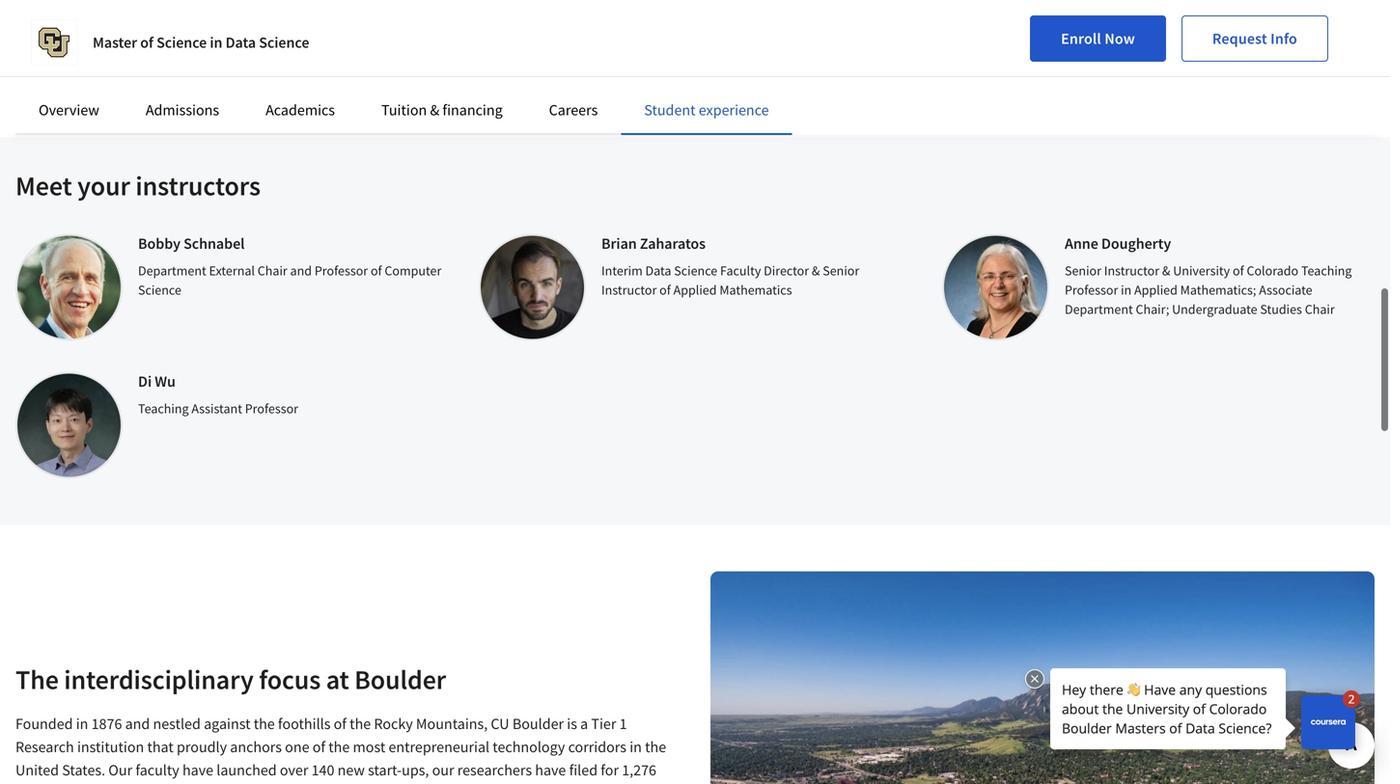 Task type: locate. For each thing, give the bounding box(es) containing it.
of left computer
[[371, 262, 382, 279]]

faculty
[[136, 761, 179, 780]]

are
[[587, 784, 607, 785]]

master of science in data science
[[93, 33, 309, 52]]

in down researchers
[[468, 784, 480, 785]]

1 horizontal spatial senior
[[1065, 262, 1102, 279]]

science inside bobby schnabel department external chair and professor of computer science
[[138, 281, 181, 299]]

0 horizontal spatial chair
[[258, 262, 287, 279]]

assistant
[[191, 400, 242, 417]]

1
[[619, 715, 627, 734]]

zaharatos
[[640, 234, 706, 253]]

and right external
[[290, 262, 312, 279]]

0 horizontal spatial teaching
[[138, 400, 189, 417]]

1876
[[91, 715, 122, 734]]

1 horizontal spatial department
[[1065, 301, 1133, 318]]

in down states.
[[67, 784, 79, 785]]

chair right external
[[258, 262, 287, 279]]

science inside brian zaharatos interim data science faculty director & senior instructor of applied mathematics
[[674, 262, 718, 279]]

1 applied from the left
[[674, 281, 717, 299]]

2 horizontal spatial professor
[[1065, 281, 1118, 299]]

0 vertical spatial and
[[290, 262, 312, 279]]

2 horizontal spatial and
[[290, 262, 312, 279]]

ups,
[[402, 761, 429, 780]]

140
[[311, 761, 334, 780]]

a
[[580, 715, 588, 734]]

1 horizontal spatial have
[[335, 784, 366, 785]]

department
[[138, 262, 206, 279], [1065, 301, 1133, 318]]

have up years,
[[182, 761, 213, 780]]

director
[[764, 262, 809, 279]]

2 vertical spatial professor
[[245, 400, 298, 417]]

chair inside anne dougherty senior instructor & university of colorado teaching professor in applied mathematics; associate department chair; undergraduate studies chair
[[1305, 301, 1335, 318]]

your
[[77, 169, 130, 203]]

1 horizontal spatial &
[[812, 262, 820, 279]]

computer
[[385, 262, 442, 279]]

2 applied from the left
[[1134, 281, 1178, 299]]

applied inside brian zaharatos interim data science faculty director & senior instructor of applied mathematics
[[674, 281, 717, 299]]

last
[[107, 784, 130, 785], [508, 784, 531, 785]]

1 horizontal spatial data
[[645, 262, 671, 279]]

proudly
[[177, 738, 227, 757]]

0 vertical spatial instructor
[[1104, 262, 1160, 279]]

instructor
[[1104, 262, 1160, 279], [602, 281, 657, 299]]

the down states.
[[82, 784, 104, 785]]

department left chair;
[[1065, 301, 1133, 318]]

0 vertical spatial data
[[226, 33, 256, 52]]

new
[[338, 761, 365, 780]]

1 vertical spatial boulder
[[513, 715, 564, 734]]

over
[[280, 761, 308, 780]]

in inside anne dougherty senior instructor & university of colorado teaching professor in applied mathematics; associate department chair; undergraduate studies chair
[[1121, 281, 1132, 299]]

0 horizontal spatial data
[[226, 33, 256, 52]]

tuition
[[381, 100, 427, 120]]

1 horizontal spatial professor
[[315, 262, 368, 279]]

inventions
[[264, 784, 332, 785]]

1 horizontal spatial instructor
[[1104, 262, 1160, 279]]

&
[[430, 100, 440, 120], [812, 262, 820, 279], [1162, 262, 1171, 279]]

0 horizontal spatial department
[[138, 262, 206, 279]]

2 senior from the left
[[1065, 262, 1102, 279]]

1 vertical spatial teaching
[[138, 400, 189, 417]]

department down bobby
[[138, 262, 206, 279]]

careers link
[[549, 100, 598, 120]]

and left 548
[[210, 784, 235, 785]]

launched
[[217, 761, 277, 780]]

teaching up associate
[[1301, 262, 1352, 279]]

of
[[140, 33, 153, 52], [371, 262, 382, 279], [1233, 262, 1244, 279], [660, 281, 671, 299], [334, 715, 347, 734], [313, 738, 325, 757]]

against
[[204, 715, 251, 734]]

0 horizontal spatial have
[[182, 761, 213, 780]]

meet
[[15, 169, 72, 203]]

1 horizontal spatial boulder
[[513, 715, 564, 734]]

professor
[[315, 262, 368, 279], [1065, 281, 1118, 299], [245, 400, 298, 417]]

one
[[285, 738, 309, 757]]

boulder up rocky
[[354, 663, 446, 697]]

1 vertical spatial chair
[[1305, 301, 1335, 318]]

teaching inside anne dougherty senior instructor & university of colorado teaching professor in applied mathematics; associate department chair; undergraduate studies chair
[[1301, 262, 1352, 279]]

admissions link
[[146, 100, 219, 120]]

applied inside anne dougherty senior instructor & university of colorado teaching professor in applied mathematics; associate department chair; undergraduate studies chair
[[1134, 281, 1178, 299]]

the
[[254, 715, 275, 734], [350, 715, 371, 734], [329, 738, 350, 757], [645, 738, 666, 757], [82, 784, 104, 785], [483, 784, 504, 785], [610, 784, 632, 785]]

teaching inside "di wu teaching assistant professor"
[[138, 400, 189, 417]]

0 horizontal spatial applied
[[674, 281, 717, 299]]

0 horizontal spatial last
[[107, 784, 130, 785]]

tuition & financing link
[[381, 100, 503, 120]]

2 horizontal spatial &
[[1162, 262, 1171, 279]]

technology
[[493, 738, 565, 757]]

bobby schnabel image
[[15, 234, 123, 341]]

2 vertical spatial and
[[210, 784, 235, 785]]

chair right studies
[[1305, 301, 1335, 318]]

faculty
[[720, 262, 761, 279]]

0 horizontal spatial boulder
[[354, 663, 446, 697]]

anne dougherty image
[[942, 234, 1049, 341]]

professor left computer
[[315, 262, 368, 279]]

applied for anne dougherty
[[1134, 281, 1178, 299]]

an image of a computer screen with a coding text editor open, with html code displayed. image
[[15, 0, 277, 76]]

0 horizontal spatial senior
[[823, 262, 859, 279]]

and right 1876
[[125, 715, 150, 734]]

experience
[[699, 100, 769, 120]]

1 horizontal spatial applied
[[1134, 281, 1178, 299]]

data
[[226, 33, 256, 52], [645, 262, 671, 279]]

of down zaharatos
[[660, 281, 671, 299]]

eight
[[133, 784, 166, 785]]

1 horizontal spatial chair
[[1305, 301, 1335, 318]]

rocky
[[374, 715, 413, 734]]

mountains,
[[416, 715, 488, 734]]

have up the five.
[[535, 761, 566, 780]]

have down new
[[335, 784, 366, 785]]

united
[[15, 761, 59, 780]]

in
[[210, 33, 222, 52], [1121, 281, 1132, 299], [76, 715, 88, 734], [630, 738, 642, 757], [67, 784, 79, 785], [468, 784, 480, 785]]

1 vertical spatial department
[[1065, 301, 1133, 318]]

overview
[[39, 100, 99, 120]]

senior down anne
[[1065, 262, 1102, 279]]

research
[[15, 738, 74, 757]]

1 senior from the left
[[823, 262, 859, 279]]

our
[[432, 761, 454, 780]]

1 vertical spatial professor
[[1065, 281, 1118, 299]]

& right tuition
[[430, 100, 440, 120]]

1 horizontal spatial last
[[508, 784, 531, 785]]

student experience
[[644, 100, 769, 120]]

boulder up technology
[[513, 715, 564, 734]]

& left university
[[1162, 262, 1171, 279]]

science down bobby
[[138, 281, 181, 299]]

0 vertical spatial teaching
[[1301, 262, 1352, 279]]

2 horizontal spatial have
[[535, 761, 566, 780]]

enroll now button
[[1030, 15, 1166, 62]]

applied down zaharatos
[[674, 281, 717, 299]]

0 vertical spatial boulder
[[354, 663, 446, 697]]

1 horizontal spatial teaching
[[1301, 262, 1352, 279]]

of up the mathematics;
[[1233, 262, 1244, 279]]

professor down anne
[[1065, 281, 1118, 299]]

instructor inside brian zaharatos interim data science faculty director & senior instructor of applied mathematics
[[602, 281, 657, 299]]

cu
[[491, 715, 509, 734]]

applied up chair;
[[1134, 281, 1178, 299]]

science down zaharatos
[[674, 262, 718, 279]]

university
[[1173, 262, 1230, 279]]

science
[[156, 33, 207, 52], [259, 33, 309, 52], [674, 262, 718, 279], [138, 281, 181, 299]]

university of colorado boulder logo image
[[31, 19, 77, 66]]

0 vertical spatial department
[[138, 262, 206, 279]]

0 horizontal spatial professor
[[245, 400, 298, 417]]

and
[[290, 262, 312, 279], [125, 715, 150, 734], [210, 784, 235, 785]]

anne
[[1065, 234, 1099, 253]]

1 vertical spatial instructor
[[602, 281, 657, 299]]

boulder
[[354, 663, 446, 697], [513, 715, 564, 734]]

last down our
[[107, 784, 130, 785]]

0 vertical spatial chair
[[258, 262, 287, 279]]

senior
[[823, 262, 859, 279], [1065, 262, 1102, 279]]

careers
[[549, 100, 598, 120]]

teaching down wu
[[138, 400, 189, 417]]

in down dougherty
[[1121, 281, 1132, 299]]

applied for brian zaharatos
[[674, 281, 717, 299]]

department inside bobby schnabel department external chair and professor of computer science
[[138, 262, 206, 279]]

delivered
[[405, 784, 465, 785]]

of inside anne dougherty senior instructor & university of colorado teaching professor in applied mathematics; associate department chair; undergraduate studies chair
[[1233, 262, 1244, 279]]

& right director
[[812, 262, 820, 279]]

0 horizontal spatial and
[[125, 715, 150, 734]]

and inside bobby schnabel department external chair and professor of computer science
[[290, 262, 312, 279]]

bobby
[[138, 234, 180, 253]]

academics link
[[266, 100, 335, 120]]

of right "master"
[[140, 33, 153, 52]]

professor inside "di wu teaching assistant professor"
[[245, 400, 298, 417]]

professor right assistant
[[245, 400, 298, 417]]

1 vertical spatial data
[[645, 262, 671, 279]]

professor inside anne dougherty senior instructor & university of colorado teaching professor in applied mathematics; associate department chair; undergraduate studies chair
[[1065, 281, 1118, 299]]

instructor down dougherty
[[1104, 262, 1160, 279]]

of inside bobby schnabel department external chair and professor of computer science
[[371, 262, 382, 279]]

last down researchers
[[508, 784, 531, 785]]

applied
[[674, 281, 717, 299], [1134, 281, 1178, 299]]

0 horizontal spatial instructor
[[602, 281, 657, 299]]

instructor down "interim"
[[602, 281, 657, 299]]

in up admissions
[[210, 33, 222, 52]]

senior right director
[[823, 262, 859, 279]]

years,
[[169, 784, 207, 785]]

0 vertical spatial professor
[[315, 262, 368, 279]]



Task type: vqa. For each thing, say whether or not it's contained in the screenshot.
Applied corresponding to Anne Dougherty
yes



Task type: describe. For each thing, give the bounding box(es) containing it.
financing
[[443, 100, 503, 120]]

institution
[[77, 738, 144, 757]]

most
[[353, 738, 385, 757]]

anchors
[[230, 738, 282, 757]]

meet your instructors
[[15, 169, 261, 203]]

of right foothills
[[334, 715, 347, 734]]

the up 1,276
[[645, 738, 666, 757]]

interdisciplinary
[[64, 663, 254, 697]]

info
[[1271, 29, 1298, 48]]

associate
[[1259, 281, 1313, 299]]

di wu teaching assistant professor
[[138, 372, 298, 417]]

& inside anne dougherty senior instructor & university of colorado teaching professor in applied mathematics; associate department chair; undergraduate studies chair
[[1162, 262, 1171, 279]]

data inside brian zaharatos interim data science faculty director & senior instructor of applied mathematics
[[645, 262, 671, 279]]

di wu image
[[15, 372, 123, 479]]

colorado
[[1247, 262, 1299, 279]]

of right 'one'
[[313, 738, 325, 757]]

is
[[567, 715, 577, 734]]

our
[[108, 761, 132, 780]]

states.
[[62, 761, 105, 780]]

the up most
[[350, 715, 371, 734]]

2 last from the left
[[508, 784, 531, 785]]

academics
[[266, 100, 335, 120]]

brian zaharatos interim data science faculty director & senior instructor of applied mathematics
[[602, 234, 859, 299]]

instructors
[[136, 169, 261, 203]]

science right "master"
[[156, 33, 207, 52]]

1 last from the left
[[107, 784, 130, 785]]

at
[[326, 663, 349, 697]]

master
[[93, 33, 137, 52]]

brian
[[602, 234, 637, 253]]

the up anchors
[[254, 715, 275, 734]]

that
[[147, 738, 174, 757]]

anne dougherty senior instructor & university of colorado teaching professor in applied mathematics; associate department chair; undergraduate studies chair
[[1065, 234, 1352, 318]]

enroll now
[[1061, 29, 1135, 48]]

request info button
[[1182, 15, 1329, 62]]

foothills
[[278, 715, 331, 734]]

external
[[209, 262, 255, 279]]

now
[[1105, 29, 1135, 48]]

filed
[[569, 761, 598, 780]]

entrepreneurial
[[389, 738, 490, 757]]

senior inside anne dougherty senior instructor & university of colorado teaching professor in applied mathematics; associate department chair; undergraduate studies chair
[[1065, 262, 1102, 279]]

start-
[[368, 761, 402, 780]]

mathematics
[[720, 281, 792, 299]]

senior inside brian zaharatos interim data science faculty director & senior instructor of applied mathematics
[[823, 262, 859, 279]]

corridors
[[568, 738, 627, 757]]

department inside anne dougherty senior instructor & university of colorado teaching professor in applied mathematics; associate department chair; undergraduate studies chair
[[1065, 301, 1133, 318]]

admissions
[[146, 100, 219, 120]]

1 vertical spatial and
[[125, 715, 150, 734]]

wu
[[155, 372, 176, 391]]

boulder inside founded in 1876 and nestled against the foothills of the rocky mountains, cu boulder is a tier 1 research institution that proudly anchors one of the most entrepreneurial technology corridors in the united states. our faculty have launched over 140 new start-ups, our researchers have filed for 1,276 patents in the last eight years, and 548 inventions have been delivered in the last five. we are the pr
[[513, 715, 564, 734]]

five.
[[534, 784, 561, 785]]

mathematics;
[[1180, 281, 1256, 299]]

bobby schnabel department external chair and professor of computer science
[[138, 234, 442, 299]]

nestled
[[153, 715, 201, 734]]

interim
[[602, 262, 643, 279]]

founded
[[15, 715, 73, 734]]

patents
[[15, 784, 64, 785]]

request
[[1213, 29, 1268, 48]]

& inside brian zaharatos interim data science faculty director & senior instructor of applied mathematics
[[812, 262, 820, 279]]

dougherty
[[1102, 234, 1171, 253]]

we
[[564, 784, 584, 785]]

founded in 1876 and nestled against the foothills of the rocky mountains, cu boulder is a tier 1 research institution that proudly anchors one of the most entrepreneurial technology corridors in the united states. our faculty have launched over 140 new start-ups, our researchers have filed for 1,276 patents in the last eight years, and 548 inventions have been delivered in the last five. we are the pr
[[15, 715, 674, 785]]

tuition & financing
[[381, 100, 503, 120]]

studies
[[1260, 301, 1302, 318]]

professor inside bobby schnabel department external chair and professor of computer science
[[315, 262, 368, 279]]

tier
[[591, 715, 616, 734]]

1 horizontal spatial and
[[210, 784, 235, 785]]

the interdisciplinary focus at boulder
[[15, 663, 446, 697]]

instructor inside anne dougherty senior instructor & university of colorado teaching professor in applied mathematics; associate department chair; undergraduate studies chair
[[1104, 262, 1160, 279]]

chair;
[[1136, 301, 1170, 318]]

in left 1876
[[76, 715, 88, 734]]

overview link
[[39, 100, 99, 120]]

researchers
[[457, 761, 532, 780]]

in up 1,276
[[630, 738, 642, 757]]

undergraduate
[[1172, 301, 1258, 318]]

chair inside bobby schnabel department external chair and professor of computer science
[[258, 262, 287, 279]]

student experience link
[[644, 100, 769, 120]]

enroll
[[1061, 29, 1102, 48]]

science up academics link
[[259, 33, 309, 52]]

548
[[238, 784, 261, 785]]

schnabel
[[184, 234, 245, 253]]

brian zaharatos image
[[479, 234, 586, 341]]

the
[[15, 663, 59, 697]]

of inside brian zaharatos interim data science faculty director & senior instructor of applied mathematics
[[660, 281, 671, 299]]

been
[[369, 784, 401, 785]]

0 horizontal spatial &
[[430, 100, 440, 120]]

di
[[138, 372, 152, 391]]

the up new
[[329, 738, 350, 757]]

the down for
[[610, 784, 632, 785]]

for
[[601, 761, 619, 780]]

focus
[[259, 663, 321, 697]]

the down researchers
[[483, 784, 504, 785]]



